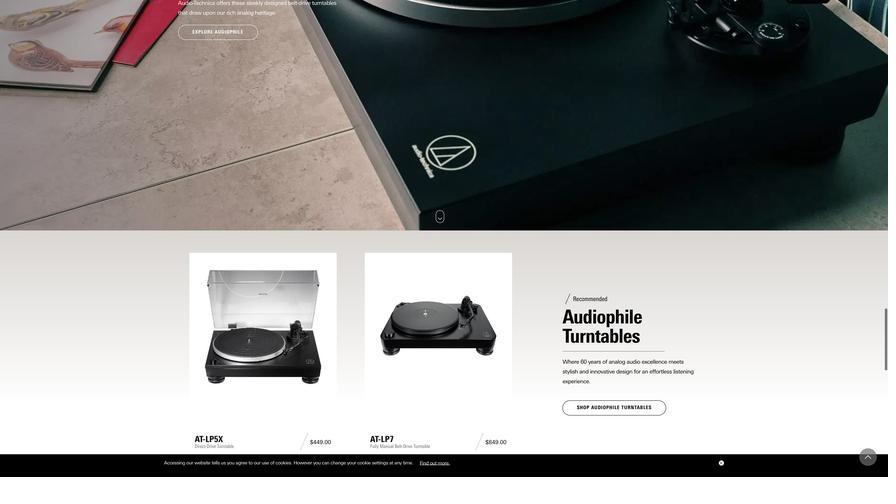 Task type: locate. For each thing, give the bounding box(es) containing it.
shop
[[577, 405, 590, 411]]

at-
[[195, 435, 206, 445], [371, 435, 381, 445]]

turntables
[[563, 325, 640, 348], [622, 405, 652, 411]]

0 horizontal spatial our
[[186, 461, 193, 466]]

$449.00
[[310, 439, 331, 446]]

your
[[347, 461, 356, 466]]

of
[[603, 359, 608, 366], [270, 461, 274, 466]]

1 vertical spatial audiophile
[[563, 305, 643, 329]]

recommended
[[573, 296, 608, 303]]

2 drive from the left
[[403, 444, 413, 450]]

turntable
[[217, 444, 234, 450], [414, 444, 431, 450]]

1 divider line image from the left
[[298, 434, 310, 452]]

1 horizontal spatial drive
[[403, 444, 413, 450]]

accessing our website tells us you agree to our use of cookies. however you can change your cookie settings at any time.
[[164, 461, 415, 466]]

drive up tells
[[207, 444, 216, 450]]

audiophile inside button
[[215, 29, 244, 35]]

of inside where 60 years of analog audio excellence meets stylish and innovative design for an effortless listening experience.
[[603, 359, 608, 366]]

turntables inside "button"
[[622, 405, 652, 411]]

1 horizontal spatial at-
[[371, 435, 381, 445]]

60
[[581, 359, 587, 366]]

0 horizontal spatial drive
[[207, 444, 216, 450]]

2 divider line image from the left
[[474, 434, 486, 452]]

1 horizontal spatial our
[[254, 461, 261, 466]]

0 vertical spatial turntables
[[563, 325, 640, 348]]

our
[[186, 461, 193, 466], [254, 461, 261, 466]]

at- inside at-lp5x direct-drive turntable
[[195, 435, 206, 445]]

0 horizontal spatial divider line image
[[298, 434, 310, 452]]

0 vertical spatial of
[[603, 359, 608, 366]]

arrow up image
[[866, 455, 872, 461]]

of up innovative
[[603, 359, 608, 366]]

1 vertical spatial turntables
[[622, 405, 652, 411]]

website
[[194, 461, 211, 466]]

us
[[221, 461, 226, 466]]

audiophile down recommended
[[563, 305, 643, 329]]

excellence
[[642, 359, 668, 366]]

1 turntable from the left
[[217, 444, 234, 450]]

you
[[227, 461, 235, 466], [313, 461, 321, 466]]

0 horizontal spatial of
[[270, 461, 274, 466]]

turntables inside audiophile turntables
[[563, 325, 640, 348]]

our right to at left
[[254, 461, 261, 466]]

audiophile for shop
[[592, 405, 620, 411]]

design
[[617, 369, 633, 375]]

you right the us
[[227, 461, 235, 466]]

divider line image
[[298, 434, 310, 452], [474, 434, 486, 452]]

agree
[[236, 461, 247, 466]]

of right use
[[270, 461, 274, 466]]

audiophile right shop at the right bottom of the page
[[592, 405, 620, 411]]

1 vertical spatial of
[[270, 461, 274, 466]]

explore audiophile link
[[178, 25, 258, 40]]

2 vertical spatial audiophile
[[592, 405, 620, 411]]

1 horizontal spatial divider line image
[[474, 434, 486, 452]]

2 turntable from the left
[[414, 444, 431, 450]]

1 horizontal spatial of
[[603, 359, 608, 366]]

shop audiophile turntables link
[[563, 401, 667, 416]]

0 horizontal spatial you
[[227, 461, 235, 466]]

tells
[[212, 461, 220, 466]]

audiophile right explore
[[215, 29, 244, 35]]

1 horizontal spatial you
[[313, 461, 321, 466]]

meets
[[669, 359, 684, 366]]

audiophile turntables
[[563, 305, 643, 348]]

0 vertical spatial audiophile
[[215, 29, 244, 35]]

at- inside the at-lp7 fully manual belt-drive turntable
[[371, 435, 381, 445]]

more.
[[438, 461, 450, 466]]

turntable up the us
[[217, 444, 234, 450]]

0 horizontal spatial at-
[[195, 435, 206, 445]]

shop audiophile turntables button
[[563, 401, 667, 416]]

1 horizontal spatial turntable
[[414, 444, 431, 450]]

time.
[[403, 461, 414, 466]]

fully
[[371, 444, 379, 450]]

find out more. link
[[415, 458, 455, 469]]

drive inside at-lp5x direct-drive turntable
[[207, 444, 216, 450]]

lp5x
[[206, 435, 223, 445]]

turntables | audio-technica image
[[0, 0, 889, 231]]

0 horizontal spatial turntable
[[217, 444, 234, 450]]

our left website
[[186, 461, 193, 466]]

drive
[[207, 444, 216, 450], [403, 444, 413, 450]]

an
[[642, 369, 649, 375]]

2 at- from the left
[[371, 435, 381, 445]]

turntable up 'find'
[[414, 444, 431, 450]]

you left can
[[313, 461, 321, 466]]

2 you from the left
[[313, 461, 321, 466]]

at- up settings
[[371, 435, 381, 445]]

settings
[[372, 461, 388, 466]]

drive up "time."
[[403, 444, 413, 450]]

at- up website
[[195, 435, 206, 445]]

analog
[[609, 359, 626, 366]]

at lp5x image
[[195, 259, 331, 395]]

audiophile
[[215, 29, 244, 35], [563, 305, 643, 329], [592, 405, 620, 411]]

audiophile inside "button"
[[592, 405, 620, 411]]

explore
[[192, 29, 213, 35]]

turntable inside at-lp5x direct-drive turntable
[[217, 444, 234, 450]]

1 at- from the left
[[195, 435, 206, 445]]

innovative
[[590, 369, 615, 375]]

where
[[563, 359, 579, 366]]

find out more.
[[420, 461, 450, 466]]

1 drive from the left
[[207, 444, 216, 450]]

at lp7 image
[[371, 259, 507, 395]]



Task type: vqa. For each thing, say whether or not it's contained in the screenshot.
left the Drive
yes



Task type: describe. For each thing, give the bounding box(es) containing it.
2 our from the left
[[254, 461, 261, 466]]

at- for lp7
[[371, 435, 381, 445]]

stylish
[[563, 369, 578, 375]]

listening
[[674, 369, 694, 375]]

explore audiophile button
[[178, 25, 258, 40]]

shop audiophile turntables
[[577, 405, 652, 411]]

change
[[331, 461, 346, 466]]

divider line image for at-lp7
[[474, 434, 486, 452]]

turntable inside the at-lp7 fully manual belt-drive turntable
[[414, 444, 431, 450]]

effortless
[[650, 369, 672, 375]]

and
[[580, 369, 589, 375]]

at- for lp5x
[[195, 435, 206, 445]]

where 60 years of analog audio excellence meets stylish and innovative design for an effortless listening experience.
[[563, 359, 694, 385]]

at-lp5x direct-drive turntable
[[195, 435, 234, 450]]

at-lp7 fully manual belt-drive turntable
[[371, 435, 431, 450]]

cookie
[[358, 461, 371, 466]]

lp7
[[381, 435, 394, 445]]

can
[[322, 461, 330, 466]]

1 you from the left
[[227, 461, 235, 466]]

audio
[[627, 359, 641, 366]]

however
[[294, 461, 312, 466]]

cookies.
[[276, 461, 293, 466]]

at
[[390, 461, 393, 466]]

out
[[430, 461, 437, 466]]

any
[[395, 461, 402, 466]]

1 our from the left
[[186, 461, 193, 466]]

cross image
[[720, 462, 723, 465]]

experience.
[[563, 379, 591, 385]]

drive inside the at-lp7 fully manual belt-drive turntable
[[403, 444, 413, 450]]

$849.00
[[486, 439, 507, 446]]

years
[[588, 359, 601, 366]]

to
[[249, 461, 253, 466]]

manual
[[380, 444, 394, 450]]

accessing
[[164, 461, 185, 466]]

find
[[420, 461, 429, 466]]

explore audiophile
[[192, 29, 244, 35]]

divider line image for at-lp5x
[[298, 434, 310, 452]]

audiophile for explore
[[215, 29, 244, 35]]

direct-
[[195, 444, 207, 450]]

for
[[634, 369, 641, 375]]

use
[[262, 461, 269, 466]]

belt-
[[395, 444, 403, 450]]



